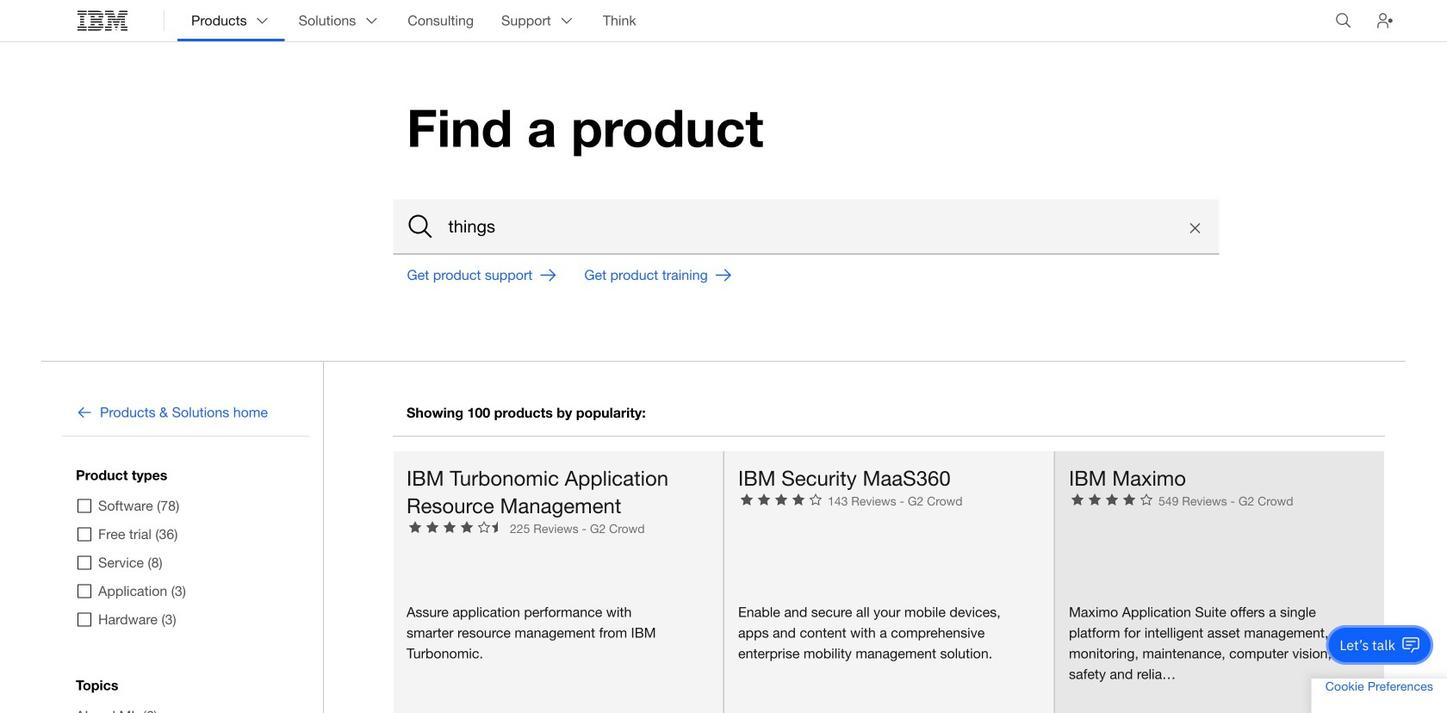 Task type: describe. For each thing, give the bounding box(es) containing it.
search element
[[393, 200, 1220, 255]]

let's talk element
[[1340, 636, 1396, 655]]

Search text field
[[393, 200, 1220, 255]]



Task type: vqa. For each thing, say whether or not it's contained in the screenshot.
Search element at top
yes



Task type: locate. For each thing, give the bounding box(es) containing it.
2 test region from the left
[[724, 451, 1055, 713]]

test region
[[393, 451, 724, 713], [724, 451, 1055, 713]]

1 test region from the left
[[393, 451, 724, 713]]



